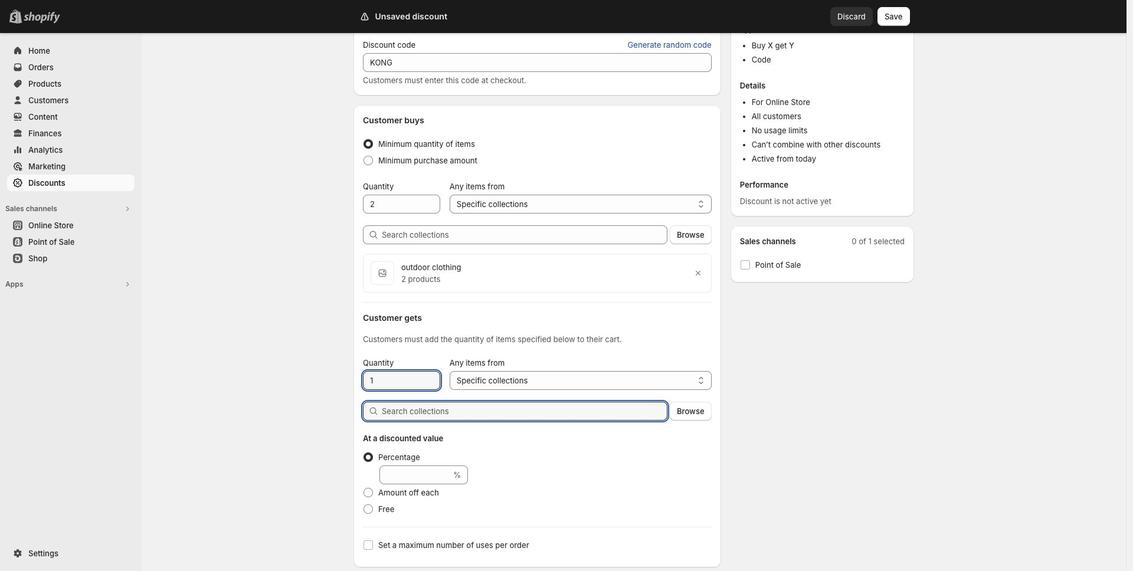 Task type: vqa. For each thing, say whether or not it's contained in the screenshot.
0.0 text box at the bottom
no



Task type: locate. For each thing, give the bounding box(es) containing it.
Search collections text field
[[382, 402, 668, 421]]

None text field
[[363, 195, 440, 214], [380, 466, 451, 485], [363, 195, 440, 214], [380, 466, 451, 485]]

None text field
[[363, 53, 712, 72], [363, 371, 440, 390], [363, 53, 712, 72], [363, 371, 440, 390]]

shopify image
[[24, 12, 60, 24]]



Task type: describe. For each thing, give the bounding box(es) containing it.
Search collections text field
[[382, 225, 668, 244]]



